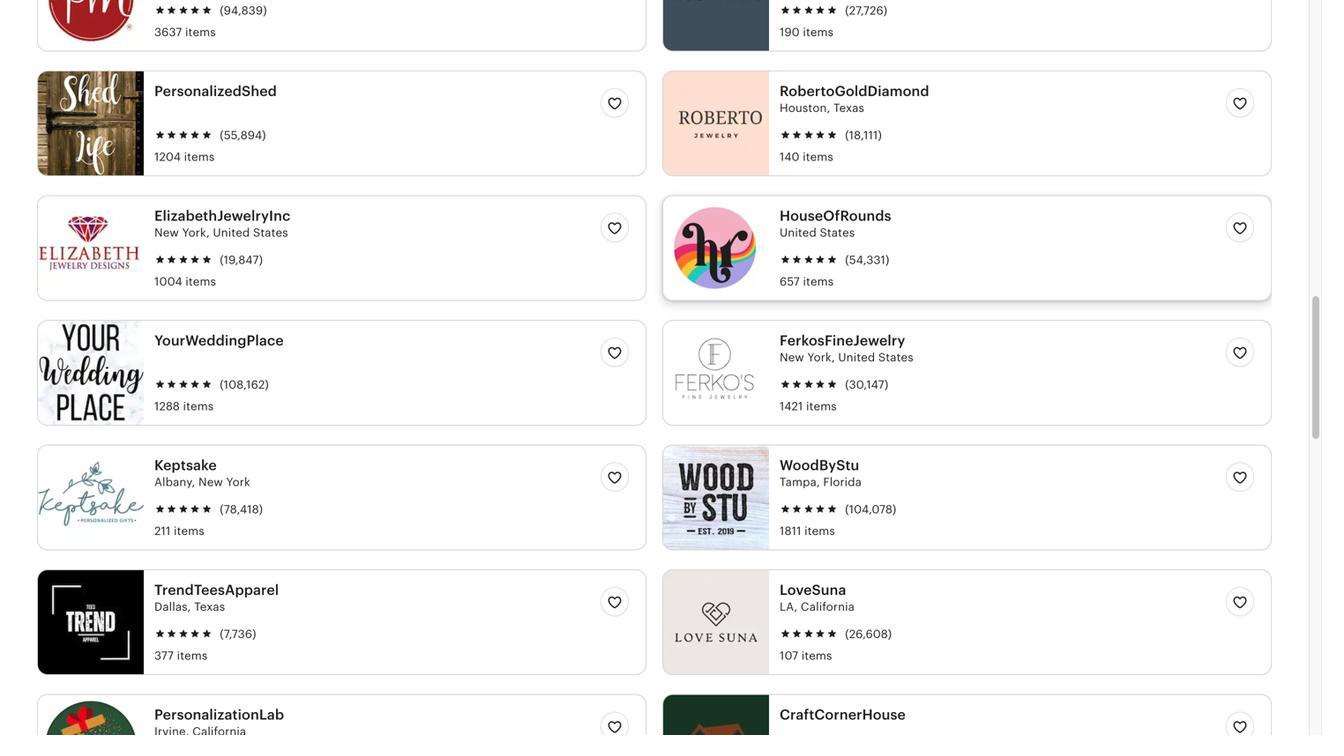 Task type: describe. For each thing, give the bounding box(es) containing it.
states inside houseofrounds united states
[[820, 226, 855, 240]]

craftcornerhouse link
[[780, 707, 906, 736]]

texas for robertogolddiamond
[[834, 101, 865, 115]]

1421 items
[[780, 400, 837, 413]]

1204 items
[[154, 150, 215, 164]]

trendteesapparel dallas, texas
[[154, 583, 279, 614]]

craftcornerhouse image
[[664, 696, 769, 736]]

377 items
[[154, 650, 208, 663]]

trendteesapparel image
[[38, 571, 144, 675]]

(26,608)
[[845, 628, 892, 642]]

(19,847)
[[220, 254, 263, 267]]

personalizationlab
[[154, 708, 284, 723]]

california
[[801, 601, 855, 614]]

texas for trendteesapparel
[[194, 601, 225, 614]]

united for ferkosfinejewelry
[[839, 351, 876, 364]]

items for 657 items
[[803, 275, 834, 288]]

ferkosfinejewelry image
[[664, 321, 769, 425]]

new inside keptsake albany, new york
[[199, 476, 223, 489]]

211
[[154, 525, 171, 538]]

keptsake
[[154, 458, 217, 474]]

houseofrounds united states
[[780, 208, 892, 240]]

houston,
[[780, 101, 831, 115]]

houseofrounds
[[780, 208, 892, 224]]

lovesuna image
[[664, 571, 769, 675]]

3637
[[154, 25, 182, 39]]

elizabethjewelryinc image
[[38, 197, 144, 301]]

items for 377 items
[[177, 650, 208, 663]]

1288
[[154, 400, 180, 413]]

1004
[[154, 275, 182, 288]]

personalizationlab image
[[38, 696, 144, 736]]

1811 items
[[780, 525, 836, 538]]

york, for elizabethjewelryinc
[[182, 226, 210, 240]]

items for 107 items
[[802, 650, 833, 663]]

elizabethjewelryinc
[[154, 208, 291, 224]]

elizabethjewelryinc new york, united states
[[154, 208, 291, 240]]

new for ferkosfinejewelry
[[780, 351, 805, 364]]

1004 items
[[154, 275, 216, 288]]

woodbystu
[[780, 458, 860, 474]]

(18,111)
[[845, 129, 882, 142]]

(104,078)
[[845, 504, 897, 517]]

items for 1288 items
[[183, 400, 214, 413]]

(30,147)
[[845, 379, 889, 392]]

robertogolddiamond
[[780, 83, 930, 99]]

craftcornerhouse
[[780, 708, 906, 723]]

657
[[780, 275, 800, 288]]

yourweddingplace
[[154, 333, 284, 349]]

657 items
[[780, 275, 834, 288]]

190 items
[[780, 25, 834, 39]]

albany,
[[154, 476, 195, 489]]

personalizedshed image
[[38, 72, 144, 176]]

keptsake albany, new york
[[154, 458, 251, 489]]

items for 1811 items
[[805, 525, 836, 538]]

dallas,
[[154, 601, 191, 614]]



Task type: vqa. For each thing, say whether or not it's contained in the screenshot.
number
no



Task type: locate. For each thing, give the bounding box(es) containing it.
(78,418)
[[220, 504, 263, 517]]

1811
[[780, 525, 802, 538]]

york,
[[182, 226, 210, 240], [808, 351, 835, 364]]

(27,726)
[[845, 4, 888, 17]]

texas down the robertogolddiamond
[[834, 101, 865, 115]]

ferkosfinejewelry new york, united states
[[780, 333, 914, 364]]

states down houseofrounds
[[820, 226, 855, 240]]

personalizationmall image
[[38, 0, 144, 51]]

377
[[154, 650, 174, 663]]

items for 211 items
[[174, 525, 205, 538]]

2 horizontal spatial states
[[879, 351, 914, 364]]

new inside elizabethjewelryinc new york, united states
[[154, 226, 179, 240]]

items for 3637 items
[[185, 25, 216, 39]]

york, inside ferkosfinejewelry new york, united states
[[808, 351, 835, 364]]

states up (30,147)
[[879, 351, 914, 364]]

personalizedshed
[[154, 83, 277, 99]]

new
[[154, 226, 179, 240], [780, 351, 805, 364], [199, 476, 223, 489]]

0 horizontal spatial new
[[154, 226, 179, 240]]

new left york
[[199, 476, 223, 489]]

items right 1288
[[183, 400, 214, 413]]

items for 190 items
[[803, 25, 834, 39]]

states inside ferkosfinejewelry new york, united states
[[879, 351, 914, 364]]

1 vertical spatial new
[[780, 351, 805, 364]]

1 horizontal spatial york,
[[808, 351, 835, 364]]

items right 1204
[[184, 150, 215, 164]]

items right '211'
[[174, 525, 205, 538]]

items right the 3637 in the left of the page
[[185, 25, 216, 39]]

1 horizontal spatial states
[[820, 226, 855, 240]]

robertogolddiamond houston, texas
[[780, 83, 930, 115]]

personalizationlab link
[[154, 707, 284, 736]]

1 horizontal spatial texas
[[834, 101, 865, 115]]

woodbystu image
[[664, 446, 769, 550]]

107 items
[[780, 650, 833, 663]]

united inside houseofrounds united states
[[780, 226, 817, 240]]

2 vertical spatial new
[[199, 476, 223, 489]]

items for 1004 items
[[186, 275, 216, 288]]

united inside ferkosfinejewelry new york, united states
[[839, 351, 876, 364]]

(55,894)
[[220, 129, 266, 142]]

items for 140 items
[[803, 150, 834, 164]]

modpawsus image
[[664, 0, 769, 51]]

new for elizabethjewelryinc
[[154, 226, 179, 240]]

items
[[185, 25, 216, 39], [803, 25, 834, 39], [184, 150, 215, 164], [803, 150, 834, 164], [186, 275, 216, 288], [803, 275, 834, 288], [183, 400, 214, 413], [807, 400, 837, 413], [174, 525, 205, 538], [805, 525, 836, 538], [177, 650, 208, 663], [802, 650, 833, 663]]

states inside elizabethjewelryinc new york, united states
[[253, 226, 288, 240]]

0 horizontal spatial united
[[213, 226, 250, 240]]

(7,736)
[[220, 628, 256, 642]]

texas inside 'trendteesapparel dallas, texas'
[[194, 601, 225, 614]]

lovesuna
[[780, 583, 847, 599]]

items right the 1811
[[805, 525, 836, 538]]

new inside ferkosfinejewelry new york, united states
[[780, 351, 805, 364]]

new up 1421
[[780, 351, 805, 364]]

lovesuna la, california
[[780, 583, 855, 614]]

2 horizontal spatial new
[[780, 351, 805, 364]]

1421
[[780, 400, 803, 413]]

0 vertical spatial texas
[[834, 101, 865, 115]]

(54,331)
[[845, 254, 890, 267]]

united inside elizabethjewelryinc new york, united states
[[213, 226, 250, 240]]

texas
[[834, 101, 865, 115], [194, 601, 225, 614]]

woodbystu tampa, florida
[[780, 458, 862, 489]]

yourweddingplace image
[[38, 321, 144, 425]]

robertogolddiamond image
[[664, 72, 769, 176]]

1288 items
[[154, 400, 214, 413]]

items right '657'
[[803, 275, 834, 288]]

0 horizontal spatial texas
[[194, 601, 225, 614]]

0 vertical spatial new
[[154, 226, 179, 240]]

york, down elizabethjewelryinc
[[182, 226, 210, 240]]

140
[[780, 150, 800, 164]]

york, down ferkosfinejewelry
[[808, 351, 835, 364]]

190
[[780, 25, 800, 39]]

0 horizontal spatial york,
[[182, 226, 210, 240]]

3637 items
[[154, 25, 216, 39]]

texas inside robertogolddiamond houston, texas
[[834, 101, 865, 115]]

ferkosfinejewelry
[[780, 333, 906, 349]]

items for 1421 items
[[807, 400, 837, 413]]

tampa,
[[780, 476, 820, 489]]

items right the 1004 on the top left of page
[[186, 275, 216, 288]]

united down houseofrounds
[[780, 226, 817, 240]]

new up the 1004 on the top left of page
[[154, 226, 179, 240]]

2 horizontal spatial united
[[839, 351, 876, 364]]

york, for ferkosfinejewelry
[[808, 351, 835, 364]]

houseofrounds image
[[664, 197, 769, 301]]

trendteesapparel
[[154, 583, 279, 599]]

140 items
[[780, 150, 834, 164]]

york
[[226, 476, 251, 489]]

united down ferkosfinejewelry
[[839, 351, 876, 364]]

(94,839)
[[220, 4, 267, 17]]

states up (19,847)
[[253, 226, 288, 240]]

states for elizabethjewelryinc
[[253, 226, 288, 240]]

items right 140
[[803, 150, 834, 164]]

items right 107
[[802, 650, 833, 663]]

107
[[780, 650, 799, 663]]

united down elizabethjewelryinc
[[213, 226, 250, 240]]

united
[[213, 226, 250, 240], [780, 226, 817, 240], [839, 351, 876, 364]]

1 horizontal spatial united
[[780, 226, 817, 240]]

florida
[[824, 476, 862, 489]]

1 vertical spatial texas
[[194, 601, 225, 614]]

texas down the trendteesapparel
[[194, 601, 225, 614]]

states for ferkosfinejewelry
[[879, 351, 914, 364]]

1 vertical spatial york,
[[808, 351, 835, 364]]

1 horizontal spatial new
[[199, 476, 223, 489]]

items right "377"
[[177, 650, 208, 663]]

united for elizabethjewelryinc
[[213, 226, 250, 240]]

1204
[[154, 150, 181, 164]]

0 horizontal spatial states
[[253, 226, 288, 240]]

york, inside elizabethjewelryinc new york, united states
[[182, 226, 210, 240]]

la,
[[780, 601, 798, 614]]

states
[[253, 226, 288, 240], [820, 226, 855, 240], [879, 351, 914, 364]]

items right 190
[[803, 25, 834, 39]]

items for 1204 items
[[184, 150, 215, 164]]

items right 1421
[[807, 400, 837, 413]]

0 vertical spatial york,
[[182, 226, 210, 240]]

keptsake image
[[38, 446, 144, 550]]

(108,162)
[[220, 379, 269, 392]]

211 items
[[154, 525, 205, 538]]



